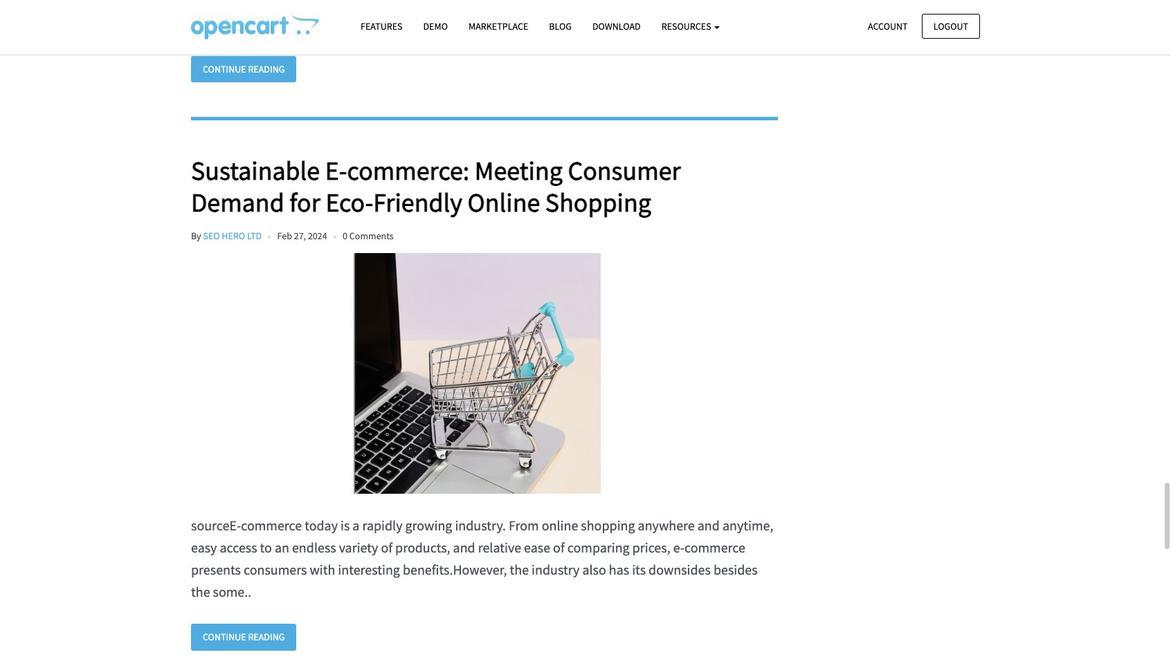 Task type: locate. For each thing, give the bounding box(es) containing it.
reading down some..
[[248, 631, 285, 644]]

from
[[509, 517, 539, 534]]

consumers
[[244, 561, 307, 579]]

1 vertical spatial continue reading link
[[191, 624, 296, 651]]

0 vertical spatial continue reading link
[[191, 56, 296, 83]]

the
[[510, 561, 529, 579], [191, 584, 210, 601]]

commerce
[[241, 517, 302, 534], [684, 539, 745, 557]]

blog
[[549, 20, 572, 33]]

industry.
[[455, 517, 506, 534]]

sustainable e-commerce: meeting consumer demand for eco-friendly online shopping link
[[191, 155, 778, 219]]

growing
[[405, 517, 452, 534]]

download link
[[582, 15, 651, 39]]

of down rapidly
[[381, 539, 392, 557]]

0 comments
[[343, 230, 394, 242]]

comments
[[349, 230, 394, 242]]

and
[[697, 517, 720, 534], [453, 539, 475, 557]]

0 horizontal spatial of
[[381, 539, 392, 557]]

variety
[[339, 539, 378, 557]]

1 vertical spatial the
[[191, 584, 210, 601]]

1 horizontal spatial commerce
[[684, 539, 745, 557]]

seo
[[203, 230, 220, 242]]

2 continue reading from the top
[[203, 631, 285, 644]]

continue reading for second continue reading 'link' from the bottom of the page
[[203, 63, 285, 75]]

reading
[[248, 63, 285, 75], [248, 631, 285, 644]]

its
[[632, 561, 646, 579]]

1 vertical spatial continue
[[203, 631, 246, 644]]

resources link
[[651, 15, 730, 39]]

by seo hero ltd
[[191, 230, 262, 242]]

1 horizontal spatial and
[[697, 517, 720, 534]]

and left anytime,
[[697, 517, 720, 534]]

the down "ease"
[[510, 561, 529, 579]]

today
[[305, 517, 338, 534]]

download
[[592, 20, 641, 33]]

continue reading link down some..
[[191, 624, 296, 651]]

0 vertical spatial reading
[[248, 63, 285, 75]]

friendly
[[373, 186, 462, 219]]

sourcee-
[[191, 517, 241, 534]]

anytime,
[[722, 517, 773, 534]]

2 reading from the top
[[248, 631, 285, 644]]

has
[[609, 561, 629, 579]]

1 horizontal spatial of
[[553, 539, 565, 557]]

0 horizontal spatial the
[[191, 584, 210, 601]]

continue for second continue reading 'link' from the bottom of the page
[[203, 63, 246, 75]]

anywhere
[[638, 517, 695, 534]]

demo link
[[413, 15, 458, 39]]

features
[[361, 20, 402, 33]]

continue reading link
[[191, 56, 296, 83], [191, 624, 296, 651]]

with
[[310, 561, 335, 579]]

1 vertical spatial commerce
[[684, 539, 745, 557]]

1 continue reading from the top
[[203, 63, 285, 75]]

besides
[[713, 561, 758, 579]]

2 continue reading link from the top
[[191, 624, 296, 651]]

reading for second continue reading 'link' from the bottom of the page
[[248, 63, 285, 75]]

interesting
[[338, 561, 400, 579]]

sourcee-commerce today is a rapidly growing industry. from online shopping anywhere and anytime, easy access to an endless variety of products, and relative ease of comparing prices, e-commerce presents consumers with interesting benefits.however, the industry also has its downsides besides the some..
[[191, 517, 773, 601]]

features link
[[350, 15, 413, 39]]

commerce up to
[[241, 517, 302, 534]]

commerce:
[[347, 155, 469, 187]]

continue down opencart - blog image
[[203, 63, 246, 75]]

an
[[275, 539, 289, 557]]

1 of from the left
[[381, 539, 392, 557]]

to
[[260, 539, 272, 557]]

2024
[[308, 230, 327, 242]]

1 vertical spatial and
[[453, 539, 475, 557]]

continue reading
[[203, 63, 285, 75], [203, 631, 285, 644]]

commerce up besides in the right of the page
[[684, 539, 745, 557]]

0 horizontal spatial and
[[453, 539, 475, 557]]

continue reading link down opencart - blog image
[[191, 56, 296, 83]]

consumer
[[568, 155, 681, 187]]

feb
[[277, 230, 292, 242]]

downsides
[[649, 561, 711, 579]]

e-
[[673, 539, 684, 557]]

logout link
[[922, 13, 980, 39]]

0 vertical spatial the
[[510, 561, 529, 579]]

access
[[220, 539, 257, 557]]

0
[[343, 230, 347, 242]]

reading down opencart - blog image
[[248, 63, 285, 75]]

continue reading down some..
[[203, 631, 285, 644]]

1 reading from the top
[[248, 63, 285, 75]]

the down presents
[[191, 584, 210, 601]]

products,
[[395, 539, 450, 557]]

is
[[341, 517, 350, 534]]

0 horizontal spatial commerce
[[241, 517, 302, 534]]

1 continue from the top
[[203, 63, 246, 75]]

continue down some..
[[203, 631, 246, 644]]

continue
[[203, 63, 246, 75], [203, 631, 246, 644]]

and up benefits.however,
[[453, 539, 475, 557]]

2 continue from the top
[[203, 631, 246, 644]]

marketplace
[[469, 20, 528, 33]]

1 vertical spatial reading
[[248, 631, 285, 644]]

also
[[582, 561, 606, 579]]

of right "ease"
[[553, 539, 565, 557]]

0 vertical spatial continue
[[203, 63, 246, 75]]

hero
[[222, 230, 245, 242]]

0 vertical spatial continue reading
[[203, 63, 285, 75]]

sustainable e-commerce: meeting consumer demand for eco-friendly online shopping image
[[191, 253, 764, 494]]

1 vertical spatial continue reading
[[203, 631, 285, 644]]

of
[[381, 539, 392, 557], [553, 539, 565, 557]]

online
[[468, 186, 540, 219]]

feb 27, 2024
[[277, 230, 327, 242]]

2 of from the left
[[553, 539, 565, 557]]

eco-
[[326, 186, 373, 219]]

blog link
[[539, 15, 582, 39]]

continue reading down opencart - blog image
[[203, 63, 285, 75]]



Task type: vqa. For each thing, say whether or not it's contained in the screenshot.
PayPal Payment Gateway image
no



Task type: describe. For each thing, give the bounding box(es) containing it.
sustainable e-commerce: meeting consumer demand for eco-friendly online shopping
[[191, 155, 681, 219]]

1 horizontal spatial the
[[510, 561, 529, 579]]

rapidly
[[362, 517, 402, 534]]

continue for first continue reading 'link' from the bottom
[[203, 631, 246, 644]]

reading for first continue reading 'link' from the bottom
[[248, 631, 285, 644]]

sustainable
[[191, 155, 320, 187]]

a
[[353, 517, 359, 534]]

marketplace link
[[458, 15, 539, 39]]

account
[[868, 20, 908, 32]]

ease
[[524, 539, 550, 557]]

resources
[[661, 20, 713, 33]]

benefits.however,
[[403, 561, 507, 579]]

ltd
[[247, 230, 262, 242]]

logout
[[934, 20, 968, 32]]

industry
[[532, 561, 580, 579]]

shopping
[[545, 186, 651, 219]]

continue reading for first continue reading 'link' from the bottom
[[203, 631, 285, 644]]

easy
[[191, 539, 217, 557]]

1 continue reading link from the top
[[191, 56, 296, 83]]

seo hero ltd link
[[203, 230, 262, 242]]

opencart - blog image
[[191, 15, 319, 39]]

comparing
[[567, 539, 630, 557]]

account link
[[856, 13, 920, 39]]

meeting
[[475, 155, 563, 187]]

some..
[[213, 584, 251, 601]]

e-
[[325, 155, 347, 187]]

shopping
[[581, 517, 635, 534]]

online
[[542, 517, 578, 534]]

demand
[[191, 186, 284, 219]]

0 vertical spatial commerce
[[241, 517, 302, 534]]

for
[[290, 186, 320, 219]]

endless
[[292, 539, 336, 557]]

demo
[[423, 20, 448, 33]]

0 vertical spatial and
[[697, 517, 720, 534]]

presents
[[191, 561, 241, 579]]

prices,
[[632, 539, 670, 557]]

by
[[191, 230, 201, 242]]

relative
[[478, 539, 521, 557]]

27,
[[294, 230, 306, 242]]



